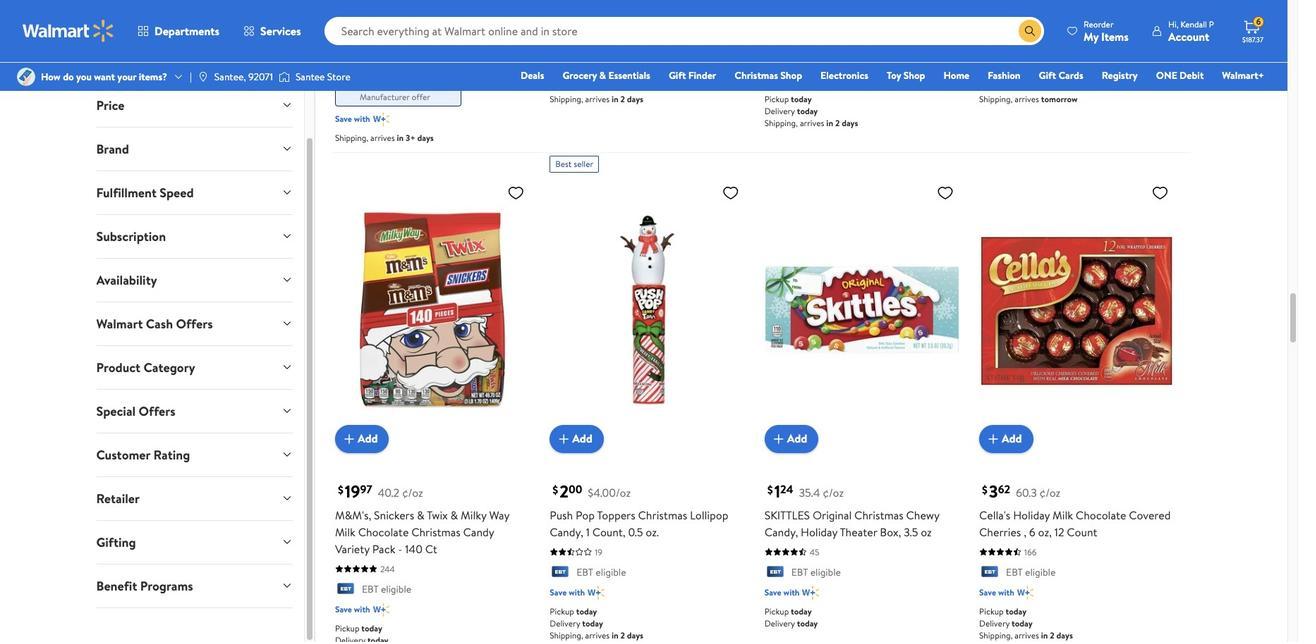 Task type: vqa. For each thing, say whether or not it's contained in the screenshot.


Task type: locate. For each thing, give the bounding box(es) containing it.
cella's
[[980, 508, 1011, 523]]

walmart plus image for 2
[[588, 586, 605, 601]]

eligible
[[381, 53, 412, 67], [596, 53, 626, 67], [811, 53, 841, 67], [1026, 53, 1056, 67], [596, 566, 626, 580], [811, 566, 841, 580], [1026, 566, 1056, 580], [381, 583, 412, 597]]

santee
[[296, 70, 325, 84]]

do
[[63, 70, 74, 84]]

$ left 97
[[338, 483, 344, 498]]

shop left electronics "link"
[[781, 68, 803, 83]]

0 horizontal spatial shop
[[781, 68, 803, 83]]

ebt image up pickup today delivery today
[[765, 567, 786, 581]]

eligible down the 1242
[[1026, 53, 1056, 67]]

fulfillment speed
[[96, 184, 194, 202]]

19 down count,
[[595, 547, 603, 559]]

add button
[[335, 425, 389, 453], [550, 425, 604, 453], [765, 425, 819, 453], [980, 425, 1034, 453]]

2 gift from the left
[[1039, 68, 1057, 83]]

0 horizontal spatial offers
[[139, 403, 176, 421]]

delivery
[[765, 105, 795, 117], [550, 618, 580, 630], [765, 618, 795, 630], [980, 618, 1010, 630]]

$187.37
[[1243, 35, 1264, 44]]

electronics
[[821, 68, 869, 83]]

eligible down 55 on the top right of the page
[[811, 53, 841, 67]]

Get $2.00 Walmart Cash checkbox
[[339, 78, 351, 90]]

add up 97
[[358, 431, 378, 447]]

add to favorites list, m&m's, snickers & twix & milky way milk chocolate christmas candy variety pack - 140 ct image
[[508, 184, 525, 202]]

0 vertical spatial 1
[[775, 480, 781, 504]]

store
[[327, 70, 351, 84]]

4 add from the left
[[1002, 431, 1022, 447]]

$ inside $ 19 97 40.2 ¢/oz m&m's, snickers & twix & milky way milk chocolate christmas candy variety pack - 140 ct
[[338, 483, 344, 498]]

0 vertical spatial holiday
[[1014, 508, 1050, 523]]

1 vertical spatial 6
[[1030, 525, 1036, 540]]

1 horizontal spatial 1
[[775, 480, 781, 504]]

eligible down 4
[[381, 53, 412, 67]]

ebt up manufacturer
[[362, 53, 379, 67]]

0 vertical spatial walmart plus image
[[1018, 73, 1034, 87]]

departments button
[[126, 14, 232, 48]]

2 shop from the left
[[904, 68, 926, 83]]

2 ¢/oz from the left
[[823, 485, 844, 501]]

walmart plus image for 166
[[1018, 586, 1034, 601]]

add to cart image for 3
[[985, 431, 1002, 448]]

$ left 3
[[982, 483, 988, 498]]

 image right "|"
[[198, 71, 209, 83]]

eligible down count,
[[596, 566, 626, 580]]

0 horizontal spatial add to cart image
[[341, 431, 358, 448]]

ebt for ebt image over fashion link
[[1006, 53, 1023, 67]]

0 vertical spatial 19
[[345, 480, 360, 504]]

$ for 19
[[338, 483, 344, 498]]

0 horizontal spatial milk
[[335, 525, 356, 540]]

1 horizontal spatial &
[[451, 508, 458, 523]]

pickup inside pickup today delivery today
[[765, 606, 789, 618]]

walmart plus image left electronics
[[803, 73, 819, 87]]

walmart plus image
[[588, 73, 605, 87], [803, 73, 819, 87], [373, 112, 390, 126], [803, 586, 819, 601], [1018, 586, 1034, 601]]

1 up 'skittles'
[[775, 480, 781, 504]]

3 $ from the left
[[768, 483, 773, 498]]

save with
[[550, 74, 585, 86], [765, 74, 800, 86], [980, 74, 1015, 86], [335, 113, 370, 125], [550, 587, 585, 599], [765, 587, 800, 599], [980, 587, 1015, 599], [335, 604, 370, 616]]

3 ¢/oz from the left
[[1040, 485, 1061, 501]]

electronics link
[[815, 68, 875, 83]]

retailer button
[[85, 478, 304, 521]]

christmas shop
[[735, 68, 803, 83]]

ebt image for 3
[[980, 567, 1001, 581]]

home link
[[938, 68, 976, 83]]

walmart plus image down count,
[[588, 586, 605, 601]]

2 horizontal spatial ¢/oz
[[1040, 485, 1061, 501]]

holiday inside $ 1 24 35.4 ¢/oz skittles original christmas chewy candy, holiday theater box, 3.5 oz
[[801, 525, 838, 540]]

christmas inside $ 1 24 35.4 ¢/oz skittles original christmas chewy candy, holiday theater box, 3.5 oz
[[855, 508, 904, 523]]

ebt for 3 ebt image
[[1006, 566, 1023, 580]]

¢/oz up original
[[823, 485, 844, 501]]

tomorrow
[[1042, 93, 1078, 105]]

walmart plus image
[[1018, 73, 1034, 87], [588, 586, 605, 601], [373, 603, 390, 617]]

¢/oz inside $ 19 97 40.2 ¢/oz m&m's, snickers & twix & milky way milk chocolate christmas candy variety pack - 140 ct
[[402, 485, 423, 501]]

ebt image down cherries at right
[[980, 567, 1001, 581]]

add button up 62
[[980, 425, 1034, 453]]

 image
[[279, 70, 290, 84]]

candy, inside $ 2 00 $4.00/oz push pop toppers christmas lollipop candy, 1 count, 0.5 oz.
[[550, 525, 584, 540]]

2 vertical spatial walmart plus image
[[373, 603, 390, 617]]

1 horizontal spatial walmart plus image
[[588, 586, 605, 601]]

1 vertical spatial chocolate
[[358, 525, 409, 540]]

& right the grocery
[[600, 68, 606, 83]]

offers
[[176, 315, 213, 333], [139, 403, 176, 421]]

97
[[360, 482, 372, 498]]

1 $ from the left
[[338, 483, 344, 498]]

0 vertical spatial 6
[[1257, 16, 1261, 28]]

product
[[96, 359, 141, 377]]

special offers button
[[85, 390, 304, 433]]

milk up the 12
[[1053, 508, 1074, 523]]

add to cart image
[[341, 431, 358, 448], [556, 431, 573, 448], [985, 431, 1002, 448]]

1 horizontal spatial  image
[[198, 71, 209, 83]]

ebt image up pickup today
[[335, 584, 356, 598]]

1 ¢/oz from the left
[[402, 485, 423, 501]]

ebt image for 1
[[765, 567, 786, 581]]

6 inside 6 $187.37
[[1257, 16, 1261, 28]]

ebt up fashion link
[[1006, 53, 1023, 67]]

0 horizontal spatial 1
[[586, 525, 590, 540]]

shop for toy shop
[[904, 68, 926, 83]]

1 horizontal spatial 6
[[1257, 16, 1261, 28]]

1 horizontal spatial milk
[[1053, 508, 1074, 523]]

shop right toy
[[904, 68, 926, 83]]

gift left cards
[[1039, 68, 1057, 83]]

0.5
[[629, 525, 643, 540]]

count,
[[593, 525, 626, 540]]

1 vertical spatial 1
[[586, 525, 590, 540]]

christmas up box,
[[855, 508, 904, 523]]

add
[[358, 431, 378, 447], [573, 431, 593, 447], [787, 431, 808, 447], [1002, 431, 1022, 447]]

1 horizontal spatial ¢/oz
[[823, 485, 844, 501]]

christmas up oz.
[[638, 508, 688, 523]]

6 up $187.37 at the top of page
[[1257, 16, 1261, 28]]

pop
[[576, 508, 595, 523]]

chocolate up pack
[[358, 525, 409, 540]]

ebt eligible down the 244
[[362, 583, 412, 597]]

walmart plus image up shipping, arrives tomorrow
[[1018, 73, 1034, 87]]

best seller
[[556, 158, 594, 170]]

0 horizontal spatial ¢/oz
[[402, 485, 423, 501]]

ebt eligible down 166
[[1006, 566, 1056, 580]]

walmart plus image for 45
[[803, 586, 819, 601]]

0 vertical spatial offers
[[176, 315, 213, 333]]

speed
[[160, 184, 194, 202]]

brand button
[[85, 128, 304, 171]]

6 inside $ 3 62 60.3 ¢/oz cella's holiday milk chocolate covered cherries , 6 oz, 12 count
[[1030, 525, 1036, 540]]

ebt image
[[550, 54, 571, 68], [765, 54, 786, 68], [550, 567, 571, 581]]

35.4
[[799, 485, 820, 501]]

1 add from the left
[[358, 431, 378, 447]]

milk
[[1053, 508, 1074, 523], [335, 525, 356, 540]]

walmart plus image down 166
[[1018, 586, 1034, 601]]

2 horizontal spatial add to cart image
[[985, 431, 1002, 448]]

candy, down push
[[550, 525, 584, 540]]

60.3
[[1016, 485, 1037, 501]]

0 horizontal spatial candy,
[[550, 525, 584, 540]]

0 horizontal spatial  image
[[17, 68, 35, 86]]

milk up variety
[[335, 525, 356, 540]]

$ left 00
[[553, 483, 558, 498]]

ebt eligible
[[362, 53, 412, 67], [577, 53, 626, 67], [792, 53, 841, 67], [1006, 53, 1056, 67], [577, 566, 626, 580], [792, 566, 841, 580], [1006, 566, 1056, 580], [362, 583, 412, 597]]

walmart
[[96, 315, 143, 333]]

6
[[1257, 16, 1261, 28], [1030, 525, 1036, 540]]

& left twix
[[417, 508, 425, 523]]

62
[[998, 482, 1011, 498]]

ebt image up store
[[335, 54, 356, 68]]

fulfillment
[[96, 184, 157, 202]]

ebt image up christmas shop link
[[765, 54, 786, 68]]

1 horizontal spatial add to cart image
[[556, 431, 573, 448]]

4 add button from the left
[[980, 425, 1034, 453]]

ebt down count,
[[577, 566, 594, 580]]

ebt
[[362, 53, 379, 67], [577, 53, 594, 67], [792, 53, 808, 67], [1006, 53, 1023, 67], [577, 566, 594, 580], [792, 566, 808, 580], [1006, 566, 1023, 580], [362, 583, 379, 597]]

milk inside $ 3 62 60.3 ¢/oz cella's holiday milk chocolate covered cherries , 6 oz, 12 count
[[1053, 508, 1074, 523]]

1 vertical spatial walmart plus image
[[588, 586, 605, 601]]

ebt image
[[335, 54, 356, 68], [980, 54, 1001, 68], [765, 567, 786, 581], [980, 567, 1001, 581], [335, 584, 356, 598]]

3 add button from the left
[[765, 425, 819, 453]]

$ left 24
[[768, 483, 773, 498]]

0 horizontal spatial 19
[[345, 480, 360, 504]]

add up 62
[[1002, 431, 1022, 447]]

kendall
[[1181, 18, 1208, 30]]

1 horizontal spatial shop
[[904, 68, 926, 83]]

walmart plus image up shipping, arrives in 2 days
[[588, 73, 605, 87]]

1 horizontal spatial 19
[[595, 547, 603, 559]]

1 add button from the left
[[335, 425, 389, 453]]

2 candy, from the left
[[765, 525, 798, 540]]

deals
[[521, 68, 544, 83]]

& right twix
[[451, 508, 458, 523]]

0 vertical spatial milk
[[1053, 508, 1074, 523]]

19 inside $ 19 97 40.2 ¢/oz m&m's, snickers & twix & milky way milk chocolate christmas candy variety pack - 140 ct
[[345, 480, 360, 504]]

1 candy, from the left
[[550, 525, 584, 540]]

eligible down 166
[[1026, 566, 1056, 580]]

1 vertical spatial offers
[[139, 403, 176, 421]]

$ for 1
[[768, 483, 773, 498]]

0 horizontal spatial 6
[[1030, 525, 1036, 540]]

$ inside $ 3 62 60.3 ¢/oz cella's holiday milk chocolate covered cherries , 6 oz, 12 count
[[982, 483, 988, 498]]

add button up 97
[[335, 425, 389, 453]]

2 add to cart image from the left
[[556, 431, 573, 448]]

6 right ,
[[1030, 525, 1036, 540]]

milk inside $ 19 97 40.2 ¢/oz m&m's, snickers & twix & milky way milk chocolate christmas candy variety pack - 140 ct
[[335, 525, 356, 540]]

brand tab
[[85, 128, 304, 171]]

1 horizontal spatial gift
[[1039, 68, 1057, 83]]

gifting button
[[85, 522, 304, 565]]

45
[[810, 547, 820, 559]]

grocery
[[563, 68, 597, 83]]

your
[[117, 70, 136, 84]]

hi, kendall p account
[[1169, 18, 1215, 44]]

availability button
[[85, 259, 304, 302]]

oz,
[[1039, 525, 1052, 540]]

0 horizontal spatial chocolate
[[358, 525, 409, 540]]

1 vertical spatial milk
[[335, 525, 356, 540]]

ebt up christmas shop
[[792, 53, 808, 67]]

2 horizontal spatial pickup today delivery today shipping, arrives in 2 days
[[980, 606, 1073, 642]]

holiday up ,
[[1014, 508, 1050, 523]]

¢/oz right 40.2
[[402, 485, 423, 501]]

christmas shop link
[[729, 68, 809, 83]]

shipping,
[[550, 93, 583, 105], [980, 93, 1013, 105], [765, 117, 798, 129], [335, 132, 369, 144], [550, 630, 583, 642], [980, 630, 1013, 642]]

 image for how do you want your items?
[[17, 68, 35, 86]]

with
[[569, 74, 585, 86], [784, 74, 800, 86], [999, 74, 1015, 86], [354, 113, 370, 125], [569, 587, 585, 599], [784, 587, 800, 599], [999, 587, 1015, 599], [354, 604, 370, 616]]

candy, inside $ 1 24 35.4 ¢/oz skittles original christmas chewy candy, holiday theater box, 3.5 oz
[[765, 525, 798, 540]]

holiday
[[1014, 508, 1050, 523], [801, 525, 838, 540]]

gift inside "gift finder" link
[[669, 68, 686, 83]]

gift for gift cards
[[1039, 68, 1057, 83]]

days
[[627, 93, 644, 105], [842, 117, 859, 129], [417, 132, 434, 144], [627, 630, 644, 642], [1057, 630, 1073, 642]]

add button up 24
[[765, 425, 819, 453]]

add up 00
[[573, 431, 593, 447]]

¢/oz inside $ 1 24 35.4 ¢/oz skittles original christmas chewy candy, holiday theater box, 3.5 oz
[[823, 485, 844, 501]]

 image left how
[[17, 68, 35, 86]]

ebt image for 19
[[335, 584, 356, 598]]

1 horizontal spatial chocolate
[[1076, 508, 1127, 523]]

 image
[[17, 68, 35, 86], [198, 71, 209, 83]]

-
[[398, 542, 403, 557]]

benefit
[[96, 578, 137, 596]]

christmas inside $ 19 97 40.2 ¢/oz m&m's, snickers & twix & milky way milk chocolate christmas candy variety pack - 140 ct
[[412, 525, 461, 540]]

gift for gift finder
[[669, 68, 686, 83]]

walmart plus image up pickup today
[[373, 603, 390, 617]]

1 vertical spatial holiday
[[801, 525, 838, 540]]

3 add to cart image from the left
[[985, 431, 1002, 448]]

offers right 'special'
[[139, 403, 176, 421]]

santee store
[[296, 70, 351, 84]]

ebt up pickup today
[[362, 583, 379, 597]]

4 $ from the left
[[982, 483, 988, 498]]

pickup today delivery today
[[765, 606, 818, 630]]

1 horizontal spatial holiday
[[1014, 508, 1050, 523]]

chocolate up count
[[1076, 508, 1127, 523]]

ebt up the grocery
[[577, 53, 594, 67]]

candy, down 'skittles'
[[765, 525, 798, 540]]

19 up m&m's,
[[345, 480, 360, 504]]

registry link
[[1096, 68, 1145, 83]]

offer
[[412, 91, 431, 103]]

0 horizontal spatial walmart plus image
[[373, 603, 390, 617]]

ebt down cherries at right
[[1006, 566, 1023, 580]]

1
[[775, 480, 781, 504], [586, 525, 590, 540]]

add button up 00
[[550, 425, 604, 453]]

ebt image down push
[[550, 567, 571, 581]]

offers right cash
[[176, 315, 213, 333]]

holiday inside $ 3 62 60.3 ¢/oz cella's holiday milk chocolate covered cherries , 6 oz, 12 count
[[1014, 508, 1050, 523]]

grocery & essentials link
[[556, 68, 657, 83]]

gift left finder
[[669, 68, 686, 83]]

walmart plus image for ebt eligible
[[373, 112, 390, 126]]

1 down pop
[[586, 525, 590, 540]]

candy, for 1
[[765, 525, 798, 540]]

1 add to cart image from the left
[[341, 431, 358, 448]]

snickers
[[374, 508, 414, 523]]

1 horizontal spatial candy,
[[765, 525, 798, 540]]

chocolate
[[1076, 508, 1127, 523], [358, 525, 409, 540]]

0 horizontal spatial pickup today delivery today shipping, arrives in 2 days
[[550, 606, 644, 642]]

in
[[612, 93, 619, 105], [827, 117, 834, 129], [397, 132, 404, 144], [612, 630, 619, 642], [1042, 630, 1048, 642]]

way
[[489, 508, 510, 523]]

ebt for 19's ebt image
[[362, 583, 379, 597]]

1 gift from the left
[[669, 68, 686, 83]]

christmas right finder
[[735, 68, 778, 83]]

Walmart Site-Wide search field
[[324, 17, 1045, 45]]

166
[[1025, 547, 1037, 559]]

¢/oz right 60.3
[[1040, 485, 1061, 501]]

gift
[[669, 68, 686, 83], [1039, 68, 1057, 83]]

$ inside $ 2 00 $4.00/oz push pop toppers christmas lollipop candy, 1 count, 0.5 oz.
[[553, 483, 558, 498]]

walmart plus image up shipping, arrives in 3+ days
[[373, 112, 390, 126]]

ebt image for delivery
[[765, 54, 786, 68]]

3 add from the left
[[787, 431, 808, 447]]

search icon image
[[1025, 25, 1036, 37]]

add button for 1
[[765, 425, 819, 453]]

$ inside $ 1 24 35.4 ¢/oz skittles original christmas chewy candy, holiday theater box, 3.5 oz
[[768, 483, 773, 498]]

finder
[[689, 68, 717, 83]]

ebt eligible down the 1242
[[1006, 53, 1056, 67]]

1 shop from the left
[[781, 68, 803, 83]]

0 vertical spatial chocolate
[[1076, 508, 1127, 523]]

add button for 3
[[980, 425, 1034, 453]]

ebt image up the grocery
[[550, 54, 571, 68]]

product category tab
[[85, 347, 304, 390]]

ebt eligible up grocery & essentials
[[577, 53, 626, 67]]

skittles original christmas chewy candy, holiday theater box, 3.5 oz image
[[765, 179, 960, 442]]

reorder my items
[[1084, 18, 1129, 44]]

add to favorites list, skittles original christmas chewy candy, holiday theater box, 3.5 oz image
[[937, 184, 954, 202]]

services
[[261, 23, 301, 39]]

today
[[791, 93, 812, 105], [797, 105, 818, 117], [576, 606, 597, 618], [791, 606, 812, 618], [1006, 606, 1027, 618], [583, 618, 603, 630], [797, 618, 818, 630], [1012, 618, 1033, 630], [362, 623, 382, 635]]

walmart plus image up pickup today delivery today
[[803, 586, 819, 601]]

eligible up grocery & essentials
[[596, 53, 626, 67]]

gift cards
[[1039, 68, 1084, 83]]

original
[[813, 508, 852, 523]]

home
[[944, 68, 970, 83]]

twix
[[427, 508, 448, 523]]

0 horizontal spatial holiday
[[801, 525, 838, 540]]

gift inside the gift cards link
[[1039, 68, 1057, 83]]

2 $ from the left
[[553, 483, 558, 498]]

1 horizontal spatial offers
[[176, 315, 213, 333]]

add up 24
[[787, 431, 808, 447]]

toy
[[887, 68, 902, 83]]

christmas down twix
[[412, 525, 461, 540]]

¢/oz inside $ 3 62 60.3 ¢/oz cella's holiday milk chocolate covered cherries , 6 oz, 12 count
[[1040, 485, 1061, 501]]

holiday up '45'
[[801, 525, 838, 540]]

¢/oz for 1
[[823, 485, 844, 501]]

ebt up pickup today delivery today
[[792, 566, 808, 580]]

0 horizontal spatial gift
[[669, 68, 686, 83]]

arrives
[[585, 93, 610, 105], [1015, 93, 1040, 105], [800, 117, 825, 129], [371, 132, 395, 144], [585, 630, 610, 642], [1015, 630, 1040, 642]]



Task type: describe. For each thing, give the bounding box(es) containing it.
1 inside $ 2 00 $4.00/oz push pop toppers christmas lollipop candy, 1 count, 0.5 oz.
[[586, 525, 590, 540]]

shipping, arrives in 3+ days
[[335, 132, 434, 144]]

one debit
[[1157, 68, 1204, 83]]

walmart+ link
[[1216, 68, 1271, 83]]

candy, for 2
[[550, 525, 584, 540]]

2 horizontal spatial &
[[600, 68, 606, 83]]

manufacturer
[[360, 91, 410, 103]]

retailer
[[96, 491, 140, 508]]

55
[[810, 34, 819, 46]]

ebt eligible down count,
[[577, 566, 626, 580]]

shop for christmas shop
[[781, 68, 803, 83]]

essentials
[[609, 68, 651, 83]]

one debit link
[[1150, 68, 1211, 83]]

|
[[190, 70, 192, 84]]

244
[[380, 564, 395, 576]]

Search search field
[[324, 17, 1045, 45]]

best
[[556, 158, 572, 170]]

walmart cash offers tab
[[85, 303, 304, 346]]

registry
[[1102, 68, 1138, 83]]

ebt for ebt icon corresponding to in 2 days
[[577, 53, 594, 67]]

pack
[[372, 542, 396, 557]]

0 horizontal spatial &
[[417, 508, 425, 523]]

eligible down '45'
[[811, 566, 841, 580]]

offers inside tab
[[139, 403, 176, 421]]

covered
[[1129, 508, 1171, 523]]

variety
[[335, 542, 370, 557]]

price tab
[[85, 84, 304, 127]]

oz.
[[646, 525, 659, 540]]

add button for 19
[[335, 425, 389, 453]]

toy shop
[[887, 68, 926, 83]]

gift finder
[[669, 68, 717, 83]]

$4.00/oz
[[588, 485, 631, 501]]

walmart image
[[23, 20, 114, 42]]

$ 19 97 40.2 ¢/oz m&m's, snickers & twix & milky way milk chocolate christmas candy variety pack - 140 ct
[[335, 480, 510, 557]]

ebt for ebt icon underneath push
[[577, 566, 594, 580]]

santee, 92071
[[214, 70, 273, 84]]

1 inside $ 1 24 35.4 ¢/oz skittles original christmas chewy candy, holiday theater box, 3.5 oz
[[775, 480, 781, 504]]

add to favorites list, cella's holiday milk chocolate covered cherries , 6 oz, 12 count image
[[1152, 184, 1169, 202]]

¢/oz for 3
[[1040, 485, 1061, 501]]

6 $187.37
[[1243, 16, 1264, 44]]

programs
[[140, 578, 193, 596]]

candy
[[463, 525, 494, 540]]

2 add from the left
[[573, 431, 593, 447]]

92071
[[249, 70, 273, 84]]

shipping, arrives tomorrow
[[980, 93, 1078, 105]]

$ 1 24 35.4 ¢/oz skittles original christmas chewy candy, holiday theater box, 3.5 oz
[[765, 480, 940, 540]]

$ for 3
[[982, 483, 988, 498]]

product category
[[96, 359, 195, 377]]

price
[[96, 97, 124, 114]]

benefit programs
[[96, 578, 193, 596]]

m&m's, snickers & twix & milky way milk chocolate christmas candy variety pack - 140 ct image
[[335, 179, 530, 442]]

retailer tab
[[85, 478, 304, 521]]

product category button
[[85, 347, 304, 390]]

toppers
[[597, 508, 636, 523]]

offers inside tab
[[176, 315, 213, 333]]

24
[[781, 482, 794, 498]]

ebt image for in 2 days
[[550, 54, 571, 68]]

subscription
[[96, 228, 166, 246]]

add for 19
[[358, 431, 378, 447]]

how do you want your items?
[[41, 70, 167, 84]]

140
[[405, 542, 423, 557]]

118
[[595, 34, 605, 46]]

pickup today delivery today shipping, arrives in 2 days for 2
[[550, 606, 644, 642]]

gift finder link
[[663, 68, 723, 83]]

fulfillment speed tab
[[85, 172, 304, 215]]

special
[[96, 403, 136, 421]]

gifting tab
[[85, 522, 304, 565]]

debit
[[1180, 68, 1204, 83]]

00
[[569, 482, 583, 498]]

account
[[1169, 29, 1210, 44]]

fulfillment speed button
[[85, 172, 304, 215]]

pickup today delivery today shipping, arrives in 2 days for 3
[[980, 606, 1073, 642]]

hi,
[[1169, 18, 1179, 30]]

availability tab
[[85, 259, 304, 302]]

box,
[[880, 525, 902, 540]]

add to cart image
[[770, 431, 787, 448]]

walmart plus image for 19
[[373, 603, 390, 617]]

add to cart image for 19
[[341, 431, 358, 448]]

2 add button from the left
[[550, 425, 604, 453]]

milky
[[461, 508, 487, 523]]

4
[[380, 34, 386, 46]]

cella's holiday milk chocolate covered cherries , 6 oz, 12 count image
[[980, 179, 1175, 442]]

customer rating tab
[[85, 434, 304, 477]]

delivery inside pickup today delivery today
[[765, 618, 795, 630]]

eligible down the 244
[[381, 583, 412, 597]]

special offers
[[96, 403, 176, 421]]

special offers tab
[[85, 390, 304, 433]]

santee,
[[214, 70, 246, 84]]

reorder
[[1084, 18, 1114, 30]]

subscription tab
[[85, 215, 304, 258]]

gifting
[[96, 534, 136, 552]]

1 horizontal spatial pickup today delivery today shipping, arrives in 2 days
[[765, 93, 859, 129]]

one
[[1157, 68, 1178, 83]]

oz
[[921, 525, 932, 540]]

2 inside $ 2 00 $4.00/oz push pop toppers christmas lollipop candy, 1 count, 0.5 oz.
[[560, 480, 569, 504]]

customer
[[96, 447, 150, 464]]

ebt image up fashion link
[[980, 54, 1001, 68]]

add for 1
[[787, 431, 808, 447]]

add to favorites list, push pop toppers christmas lollipop candy, 1 count, 0.5 oz. image
[[722, 184, 739, 202]]

12
[[1055, 525, 1065, 540]]

1 vertical spatial 19
[[595, 547, 603, 559]]

ebt for ebt image above store
[[362, 53, 379, 67]]

$ for 2
[[553, 483, 558, 498]]

customer rating button
[[85, 434, 304, 477]]

ebt eligible down 55 on the top right of the page
[[792, 53, 841, 67]]

3.5
[[904, 525, 919, 540]]

chocolate inside $ 19 97 40.2 ¢/oz m&m's, snickers & twix & milky way milk chocolate christmas candy variety pack - 140 ct
[[358, 525, 409, 540]]

ebt eligible down 4
[[362, 53, 412, 67]]

cash
[[146, 315, 173, 333]]

you
[[76, 70, 92, 84]]

benefit programs button
[[85, 565, 304, 608]]

customer rating
[[96, 447, 190, 464]]

¢/oz for 19
[[402, 485, 423, 501]]

ebt for ebt icon related to delivery
[[792, 53, 808, 67]]

cherries
[[980, 525, 1021, 540]]

christmas inside christmas shop link
[[735, 68, 778, 83]]

ebt for ebt image related to 1
[[792, 566, 808, 580]]

2 horizontal spatial walmart plus image
[[1018, 73, 1034, 87]]

add for 3
[[1002, 431, 1022, 447]]

brand
[[96, 140, 129, 158]]

ct
[[425, 542, 438, 557]]

subscription button
[[85, 215, 304, 258]]

benefit programs tab
[[85, 565, 304, 608]]

christmas inside $ 2 00 $4.00/oz push pop toppers christmas lollipop candy, 1 count, 0.5 oz.
[[638, 508, 688, 523]]

theater
[[840, 525, 878, 540]]

chocolate inside $ 3 62 60.3 ¢/oz cella's holiday milk chocolate covered cherries , 6 oz, 12 count
[[1076, 508, 1127, 523]]

push pop toppers christmas lollipop candy, 1 count, 0.5 oz. image
[[550, 179, 745, 442]]

 image for santee, 92071
[[198, 71, 209, 83]]

ebt eligible down '45'
[[792, 566, 841, 580]]

shipping, arrives in 2 days
[[550, 93, 644, 105]]

my
[[1084, 29, 1099, 44]]

,
[[1024, 525, 1027, 540]]

fashion
[[988, 68, 1021, 83]]

seller
[[574, 158, 594, 170]]

want
[[94, 70, 115, 84]]

gift cards link
[[1033, 68, 1090, 83]]



